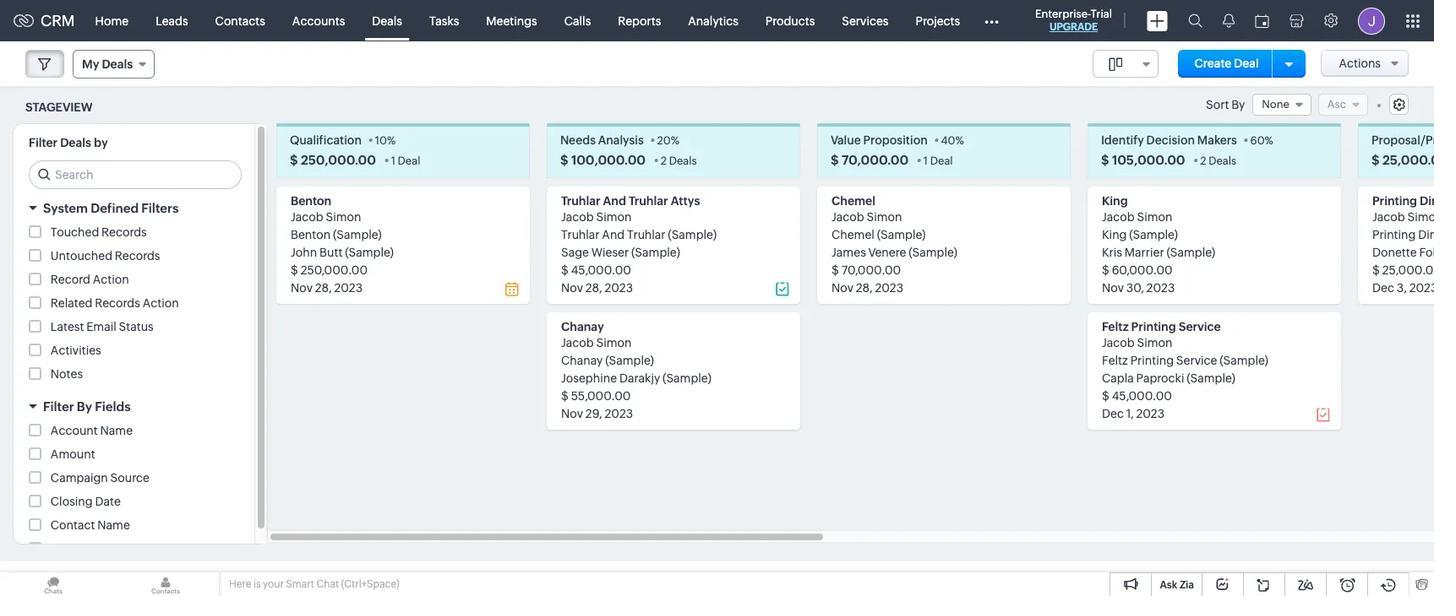 Task type: vqa. For each thing, say whether or not it's contained in the screenshot.
information
no



Task type: describe. For each thing, give the bounding box(es) containing it.
needs
[[560, 134, 596, 147]]

my deals
[[82, 57, 133, 71]]

truhlar up the sage wieser (sample) link
[[627, 228, 665, 242]]

2023 for chanay jacob simon chanay (sample) josephine darakjy (sample) $ 55,000.00 nov 29, 2023
[[605, 408, 633, 421]]

benton jacob simon benton (sample) john butt (sample) $ 250,000.00 nov 28, 2023
[[291, 195, 394, 295]]

by for created
[[97, 543, 111, 556]]

2 deals for $ 105,000.00
[[1200, 155, 1236, 168]]

2023 for chemel jacob simon chemel (sample) james venere (sample) $ 70,000.00 nov 28, 2023
[[875, 282, 903, 295]]

chanay link
[[561, 321, 604, 334]]

$ 250,000.00
[[290, 153, 376, 168]]

records for touched
[[101, 226, 147, 239]]

benton (sample) link
[[291, 228, 382, 242]]

king (sample) link
[[1102, 228, 1178, 242]]

chat
[[316, 579, 339, 591]]

10
[[375, 135, 387, 147]]

king link
[[1102, 195, 1128, 208]]

nov inside 'truhlar and truhlar attys jacob simon truhlar and truhlar (sample) sage wieser (sample) $ 45,000.00 nov 28, 2023'
[[561, 282, 583, 295]]

notes
[[51, 368, 83, 381]]

25,000.0
[[1382, 153, 1434, 168]]

45,000.00 inside feltz printing service jacob simon feltz printing service (sample) capla paprocki (sample) $ 45,000.00 dec 1, 2023
[[1112, 390, 1172, 403]]

crm
[[41, 12, 75, 30]]

search element
[[1178, 0, 1213, 41]]

by for sort
[[1231, 98, 1245, 112]]

kris
[[1102, 246, 1122, 260]]

1 king from the top
[[1102, 195, 1128, 208]]

josephine darakjy (sample) link
[[561, 372, 711, 386]]

projects
[[916, 14, 960, 27]]

2 chemel from the top
[[832, 228, 875, 242]]

1 for 70,000.00
[[923, 155, 928, 168]]

campaign
[[51, 472, 108, 485]]

nov for chemel jacob simon chemel (sample) james venere (sample) $ 70,000.00 nov 28, 2023
[[832, 282, 853, 295]]

donette
[[1372, 246, 1417, 260]]

size image
[[1108, 57, 1122, 72]]

signals image
[[1223, 14, 1235, 28]]

system defined filters
[[43, 201, 179, 216]]

untouched
[[51, 250, 112, 263]]

jacob inside king jacob simon king (sample) kris marrier (sample) $ 60,000.00 nov 30, 2023
[[1102, 211, 1135, 224]]

zia
[[1180, 580, 1194, 592]]

filter by fields button
[[14, 392, 254, 422]]

calendar image
[[1255, 14, 1269, 27]]

closing date
[[51, 495, 121, 509]]

truhlar and truhlar attys jacob simon truhlar and truhlar (sample) sage wieser (sample) $ 45,000.00 nov 28, 2023
[[561, 195, 717, 295]]

(ctrl+space)
[[341, 579, 399, 591]]

meetings
[[486, 14, 537, 27]]

deal for $ 70,000.00
[[930, 155, 953, 168]]

reports
[[618, 14, 661, 27]]

truhlar and truhlar attys link
[[561, 195, 700, 208]]

paprocki
[[1136, 372, 1184, 386]]

0 vertical spatial dim
[[1420, 195, 1434, 208]]

your
[[263, 579, 284, 591]]

2 deals for $ 100,000.00
[[661, 155, 697, 168]]

contact
[[51, 519, 95, 533]]

1 benton from the top
[[291, 195, 331, 208]]

create deal
[[1195, 57, 1259, 70]]

sage
[[561, 246, 589, 260]]

(sample) up john butt (sample) link
[[333, 228, 382, 242]]

leads
[[156, 14, 188, 27]]

filter for filter by fields
[[43, 400, 74, 414]]

records for untouched
[[115, 250, 160, 263]]

printing down 30, on the right top of page
[[1131, 321, 1176, 334]]

60 %
[[1250, 135, 1273, 147]]

truhlar and truhlar (sample) link
[[561, 228, 717, 242]]

create menu element
[[1137, 0, 1178, 41]]

contacts image
[[112, 573, 219, 597]]

nov for benton jacob simon benton (sample) john butt (sample) $ 250,000.00 nov 28, 2023
[[291, 282, 313, 295]]

$ inside king jacob simon king (sample) kris marrier (sample) $ 60,000.00 nov 30, 2023
[[1102, 264, 1109, 277]]

simon for chemel jacob simon chemel (sample) james venere (sample) $ 70,000.00 nov 28, 2023
[[867, 211, 902, 224]]

crm link
[[14, 12, 75, 30]]

contact name
[[51, 519, 130, 533]]

$ down qualification
[[290, 153, 298, 168]]

28, for $ 250,000.00
[[315, 282, 332, 295]]

products link
[[752, 0, 828, 41]]

45,000.00 inside 'truhlar and truhlar attys jacob simon truhlar and truhlar (sample) sage wieser (sample) $ 45,000.00 nov 28, 2023'
[[571, 264, 631, 277]]

deals down makers
[[1209, 155, 1236, 168]]

created
[[51, 543, 95, 556]]

$ down needs at the top
[[560, 153, 568, 168]]

printing up paprocki
[[1130, 354, 1174, 368]]

record
[[51, 273, 90, 287]]

deals left tasks
[[372, 14, 402, 27]]

1,
[[1126, 408, 1134, 421]]

truhlar up sage
[[561, 228, 600, 242]]

stageview
[[25, 100, 92, 114]]

enterprise-trial upgrade
[[1035, 8, 1112, 33]]

proposal/pr
[[1372, 134, 1434, 147]]

1 printing dim link from the top
[[1372, 195, 1434, 208]]

0 horizontal spatial action
[[93, 273, 129, 287]]

2 printing dim link from the top
[[1372, 228, 1434, 242]]

simon inside feltz printing service jacob simon feltz printing service (sample) capla paprocki (sample) $ 45,000.00 dec 1, 2023
[[1137, 337, 1173, 350]]

created by
[[51, 543, 111, 556]]

40 %
[[941, 135, 964, 147]]

name for account name
[[100, 424, 133, 438]]

records for related
[[95, 297, 140, 310]]

truhlar up truhlar and truhlar (sample) link
[[629, 195, 668, 208]]

2023 for king jacob simon king (sample) kris marrier (sample) $ 60,000.00 nov 30, 2023
[[1146, 282, 1175, 295]]

1 deal for $ 250,000.00
[[391, 155, 420, 168]]

josephine
[[561, 372, 617, 386]]

upgrade
[[1049, 21, 1098, 33]]

100,000.00
[[571, 153, 646, 168]]

$ inside feltz printing service jacob simon feltz printing service (sample) capla paprocki (sample) $ 45,000.00 dec 1, 2023
[[1102, 390, 1109, 403]]

wieser
[[591, 246, 629, 260]]

0 vertical spatial service
[[1179, 321, 1221, 334]]

My Deals field
[[73, 50, 155, 79]]

1 feltz from the top
[[1102, 321, 1129, 334]]

filter for filter deals by
[[29, 136, 58, 150]]

sort by
[[1206, 98, 1245, 112]]

Other Modules field
[[974, 7, 1010, 34]]

70,000.00 inside the chemel jacob simon chemel (sample) james venere (sample) $ 70,000.00 nov 28, 2023
[[841, 264, 901, 277]]

(sample) down truhlar and truhlar (sample) link
[[631, 246, 680, 260]]

(sample) right marrier
[[1167, 246, 1215, 260]]

email
[[86, 321, 116, 334]]

feltz printing service link
[[1102, 321, 1221, 334]]

simon inside 'truhlar and truhlar attys jacob simon truhlar and truhlar (sample) sage wieser (sample) $ 45,000.00 nov 28, 2023'
[[596, 211, 632, 224]]

james venere (sample) link
[[832, 246, 957, 260]]

25,000.00
[[1382, 264, 1434, 277]]

$ inside benton jacob simon benton (sample) john butt (sample) $ 250,000.00 nov 28, 2023
[[291, 264, 298, 277]]

king jacob simon king (sample) kris marrier (sample) $ 60,000.00 nov 30, 2023
[[1102, 195, 1215, 295]]

1 for 250,000.00
[[391, 155, 395, 168]]

benton link
[[291, 195, 331, 208]]

capla paprocki (sample) link
[[1102, 372, 1235, 386]]

status
[[119, 321, 154, 334]]

jacob inside feltz printing service jacob simon feltz printing service (sample) capla paprocki (sample) $ 45,000.00 dec 1, 2023
[[1102, 337, 1135, 350]]

60
[[1250, 135, 1265, 147]]

deal inside button
[[1234, 57, 1259, 70]]

0 vertical spatial and
[[603, 195, 626, 208]]

$ down identify
[[1101, 153, 1109, 168]]

1 deal for $ 70,000.00
[[923, 155, 953, 168]]

none
[[1262, 98, 1289, 111]]

is
[[253, 579, 261, 591]]

% for $ 100,000.00
[[671, 135, 679, 147]]

fields
[[95, 400, 131, 414]]

$ down value
[[831, 153, 839, 168]]

feltz printing service jacob simon feltz printing service (sample) capla paprocki (sample) $ 45,000.00 dec 1, 2023
[[1102, 321, 1268, 421]]

sort
[[1206, 98, 1229, 112]]

analytics link
[[675, 0, 752, 41]]

create deal button
[[1178, 50, 1276, 78]]

printing up the donette
[[1372, 228, 1416, 242]]

$ 70,000.00
[[831, 153, 909, 168]]

amount
[[51, 448, 95, 462]]

% for $ 250,000.00
[[387, 135, 396, 147]]

chemel (sample) link
[[832, 228, 926, 242]]

printing dim jacob simo printing dim donette fol $ 25,000.00 dec 3, 2023
[[1372, 195, 1434, 295]]

deals link
[[359, 0, 416, 41]]

truhlar down $ 100,000.00
[[561, 195, 600, 208]]

2 chanay from the top
[[561, 354, 603, 368]]

2 for 100,000.00
[[661, 155, 667, 168]]

by
[[94, 136, 108, 150]]

darakjy
[[619, 372, 660, 386]]

by for filter
[[77, 400, 92, 414]]

2023 inside feltz printing service jacob simon feltz printing service (sample) capla paprocki (sample) $ 45,000.00 dec 1, 2023
[[1136, 408, 1165, 421]]

related records action
[[51, 297, 179, 310]]

profile image
[[1358, 7, 1385, 34]]

analysis
[[598, 134, 644, 147]]

create
[[1195, 57, 1232, 70]]



Task type: locate. For each thing, give the bounding box(es) containing it.
deal for $ 250,000.00
[[398, 155, 420, 168]]

2023 right "29,"
[[605, 408, 633, 421]]

0 vertical spatial name
[[100, 424, 133, 438]]

2023 right 1,
[[1136, 408, 1165, 421]]

and down 100,000.00
[[603, 195, 626, 208]]

0 horizontal spatial dec
[[1102, 408, 1124, 421]]

jacob down chanay link
[[561, 337, 594, 350]]

30,
[[1126, 282, 1144, 295]]

action up status
[[143, 297, 179, 310]]

records up latest email status
[[95, 297, 140, 310]]

0 vertical spatial benton
[[291, 195, 331, 208]]

action up related records action
[[93, 273, 129, 287]]

1 vertical spatial 250,000.00
[[301, 264, 368, 277]]

king
[[1102, 195, 1128, 208], [1102, 228, 1127, 242]]

1 horizontal spatial 1 deal
[[923, 155, 953, 168]]

4 % from the left
[[1265, 135, 1273, 147]]

(sample) right venere
[[909, 246, 957, 260]]

create menu image
[[1147, 11, 1168, 31]]

feltz up capla
[[1102, 354, 1128, 368]]

2 % from the left
[[671, 135, 679, 147]]

2 feltz from the top
[[1102, 354, 1128, 368]]

chemel up chemel (sample) link
[[832, 195, 875, 208]]

john
[[291, 246, 317, 260]]

1 2 deals from the left
[[661, 155, 697, 168]]

trial
[[1091, 8, 1112, 20]]

deals inside field
[[102, 57, 133, 71]]

2 king from the top
[[1102, 228, 1127, 242]]

services link
[[828, 0, 902, 41]]

1 deal down 10 %
[[391, 155, 420, 168]]

2 vertical spatial by
[[97, 543, 111, 556]]

filter
[[29, 136, 58, 150], [43, 400, 74, 414]]

simon for benton jacob simon benton (sample) john butt (sample) $ 250,000.00 nov 28, 2023
[[326, 211, 361, 224]]

jacob inside benton jacob simon benton (sample) john butt (sample) $ 250,000.00 nov 28, 2023
[[291, 211, 323, 224]]

printing
[[1372, 195, 1417, 208], [1372, 228, 1416, 242], [1131, 321, 1176, 334], [1130, 354, 1174, 368]]

simon inside king jacob simon king (sample) kris marrier (sample) $ 60,000.00 nov 30, 2023
[[1137, 211, 1173, 224]]

contacts link
[[202, 0, 279, 41]]

name for contact name
[[97, 519, 130, 533]]

accounts link
[[279, 0, 359, 41]]

by inside dropdown button
[[77, 400, 92, 414]]

nov down john
[[291, 282, 313, 295]]

nov down james
[[832, 282, 853, 295]]

1 vertical spatial chemel
[[832, 228, 875, 242]]

fol
[[1419, 246, 1434, 260]]

dec left 1,
[[1102, 408, 1124, 421]]

3 % from the left
[[955, 135, 964, 147]]

1 chemel from the top
[[832, 195, 875, 208]]

0 vertical spatial action
[[93, 273, 129, 287]]

2 horizontal spatial 28,
[[856, 282, 873, 295]]

record action
[[51, 273, 129, 287]]

60,000.00
[[1112, 264, 1173, 277]]

0 vertical spatial 250,000.00
[[301, 153, 376, 168]]

simon inside the chemel jacob simon chemel (sample) james venere (sample) $ 70,000.00 nov 28, 2023
[[867, 211, 902, 224]]

70,000.00 down venere
[[841, 264, 901, 277]]

nov inside king jacob simon king (sample) kris marrier (sample) $ 60,000.00 nov 30, 2023
[[1102, 282, 1124, 295]]

70,000.00 down value proposition
[[842, 153, 909, 168]]

1 vertical spatial name
[[97, 519, 130, 533]]

(sample) right darakjy
[[663, 372, 711, 386]]

None field
[[1092, 50, 1158, 78]]

enterprise-
[[1035, 8, 1091, 20]]

jacob down the chemel link in the top right of the page
[[832, 211, 864, 224]]

2023 inside king jacob simon king (sample) kris marrier (sample) $ 60,000.00 nov 30, 2023
[[1146, 282, 1175, 295]]

1 vertical spatial dec
[[1102, 408, 1124, 421]]

simon inside benton jacob simon benton (sample) john butt (sample) $ 250,000.00 nov 28, 2023
[[326, 211, 361, 224]]

chemel up james
[[832, 228, 875, 242]]

actions
[[1339, 57, 1381, 70]]

2 70,000.00 from the top
[[841, 264, 901, 277]]

by down contact name
[[97, 543, 111, 556]]

1 horizontal spatial 2
[[1200, 155, 1206, 168]]

$ inside the chemel jacob simon chemel (sample) james venere (sample) $ 70,000.00 nov 28, 2023
[[832, 264, 839, 277]]

value
[[831, 134, 861, 147]]

closing
[[51, 495, 93, 509]]

nov for chanay jacob simon chanay (sample) josephine darakjy (sample) $ 55,000.00 nov 29, 2023
[[561, 408, 583, 421]]

1 vertical spatial dim
[[1418, 228, 1434, 242]]

nov left "29,"
[[561, 408, 583, 421]]

0 vertical spatial 70,000.00
[[842, 153, 909, 168]]

simon up benton (sample) link
[[326, 211, 361, 224]]

2 250,000.00 from the top
[[301, 264, 368, 277]]

0 vertical spatial feltz
[[1102, 321, 1129, 334]]

1 vertical spatial 45,000.00
[[1112, 390, 1172, 403]]

2023 for printing dim jacob simo printing dim donette fol $ 25,000.00 dec 3, 2023
[[1409, 282, 1434, 295]]

% right qualification
[[387, 135, 396, 147]]

signals element
[[1213, 0, 1245, 41]]

1 vertical spatial action
[[143, 297, 179, 310]]

2023 inside printing dim jacob simo printing dim donette fol $ 25,000.00 dec 3, 2023
[[1409, 282, 1434, 295]]

(sample) up josephine darakjy (sample) link
[[605, 354, 654, 368]]

1 horizontal spatial by
[[97, 543, 111, 556]]

nov inside chanay jacob simon chanay (sample) josephine darakjy (sample) $ 55,000.00 nov 29, 2023
[[561, 408, 583, 421]]

john butt (sample) link
[[291, 246, 394, 260]]

products
[[765, 14, 815, 27]]

1 vertical spatial feltz
[[1102, 354, 1128, 368]]

jacob inside printing dim jacob simo printing dim donette fol $ 25,000.00 dec 3, 2023
[[1372, 211, 1405, 224]]

here
[[229, 579, 251, 591]]

1 2 from the left
[[661, 155, 667, 168]]

tasks link
[[416, 0, 473, 41]]

1 1 from the left
[[391, 155, 395, 168]]

truhlar
[[561, 195, 600, 208], [629, 195, 668, 208], [561, 228, 600, 242], [627, 228, 665, 242]]

simon for king jacob simon king (sample) kris marrier (sample) $ 60,000.00 nov 30, 2023
[[1137, 211, 1173, 224]]

1 deal
[[391, 155, 420, 168], [923, 155, 953, 168]]

1 vertical spatial printing dim link
[[1372, 228, 1434, 242]]

name down date
[[97, 519, 130, 533]]

profile element
[[1348, 0, 1395, 41]]

tasks
[[429, 14, 459, 27]]

2 2 from the left
[[1200, 155, 1206, 168]]

feltz down 30, on the right top of page
[[1102, 321, 1129, 334]]

0 horizontal spatial 45,000.00
[[571, 264, 631, 277]]

20 %
[[657, 135, 679, 147]]

28, down james
[[856, 282, 873, 295]]

needs analysis
[[560, 134, 644, 147]]

0 horizontal spatial by
[[77, 400, 92, 414]]

$ down josephine
[[561, 390, 569, 403]]

28, down butt
[[315, 282, 332, 295]]

2023 down the sage wieser (sample) link
[[605, 282, 633, 295]]

% right analysis
[[671, 135, 679, 147]]

1 down 10 %
[[391, 155, 395, 168]]

deal right create
[[1234, 57, 1259, 70]]

printing dim link up the simo
[[1372, 195, 1434, 208]]

1 vertical spatial records
[[115, 250, 160, 263]]

1 vertical spatial service
[[1176, 354, 1217, 368]]

1
[[391, 155, 395, 168], [923, 155, 928, 168]]

untouched records
[[51, 250, 160, 263]]

$ down capla
[[1102, 390, 1109, 403]]

name
[[100, 424, 133, 438], [97, 519, 130, 533]]

benton up benton (sample) link
[[291, 195, 331, 208]]

28, inside benton jacob simon benton (sample) john butt (sample) $ 250,000.00 nov 28, 2023
[[315, 282, 332, 295]]

1 vertical spatial benton
[[291, 228, 331, 242]]

latest
[[51, 321, 84, 334]]

0 horizontal spatial 2 deals
[[661, 155, 697, 168]]

nov inside the chemel jacob simon chemel (sample) james venere (sample) $ 70,000.00 nov 28, 2023
[[832, 282, 853, 295]]

2 benton from the top
[[291, 228, 331, 242]]

1 250,000.00 from the top
[[301, 153, 376, 168]]

1 70,000.00 from the top
[[842, 153, 909, 168]]

and up wieser
[[602, 228, 625, 242]]

29,
[[585, 408, 602, 421]]

$ inside chanay jacob simon chanay (sample) josephine darakjy (sample) $ 55,000.00 nov 29, 2023
[[561, 390, 569, 403]]

0 horizontal spatial 28,
[[315, 282, 332, 295]]

1 horizontal spatial 1
[[923, 155, 928, 168]]

(sample) down benton (sample) link
[[345, 246, 394, 260]]

2
[[661, 155, 667, 168], [1200, 155, 1206, 168]]

deals left by
[[60, 136, 91, 150]]

jacob up capla
[[1102, 337, 1135, 350]]

jacob down benton link
[[291, 211, 323, 224]]

2023 down venere
[[875, 282, 903, 295]]

simon down feltz printing service link
[[1137, 337, 1173, 350]]

jacob inside the chemel jacob simon chemel (sample) james venere (sample) $ 70,000.00 nov 28, 2023
[[832, 211, 864, 224]]

$ down james
[[832, 264, 839, 277]]

0 vertical spatial chemel
[[832, 195, 875, 208]]

home
[[95, 14, 129, 27]]

% for $ 105,000.00
[[1265, 135, 1273, 147]]

3 28, from the left
[[856, 282, 873, 295]]

king up kris
[[1102, 228, 1127, 242]]

1 vertical spatial by
[[77, 400, 92, 414]]

identify
[[1101, 134, 1144, 147]]

chanay (sample) link
[[561, 354, 654, 368]]

0 vertical spatial dec
[[1372, 282, 1394, 295]]

1 horizontal spatial 28,
[[585, 282, 602, 295]]

simon up chemel (sample) link
[[867, 211, 902, 224]]

chemel link
[[832, 195, 875, 208]]

0 vertical spatial king
[[1102, 195, 1128, 208]]

filter inside the filter by fields dropdown button
[[43, 400, 74, 414]]

0 vertical spatial chanay
[[561, 321, 604, 334]]

45,000.00 up 1,
[[1112, 390, 1172, 403]]

45,000.00 down wieser
[[571, 264, 631, 277]]

$ inside 'truhlar and truhlar attys jacob simon truhlar and truhlar (sample) sage wieser (sample) $ 45,000.00 nov 28, 2023'
[[561, 264, 569, 277]]

nov down sage
[[561, 282, 583, 295]]

$ left the 25,000.0
[[1372, 153, 1380, 168]]

$ inside proposal/pr $ 25,000.0
[[1372, 153, 1380, 168]]

None field
[[1253, 94, 1311, 116]]

nov inside benton jacob simon benton (sample) john butt (sample) $ 250,000.00 nov 28, 2023
[[291, 282, 313, 295]]

chanay jacob simon chanay (sample) josephine darakjy (sample) $ 55,000.00 nov 29, 2023
[[561, 321, 711, 421]]

2 down 20
[[661, 155, 667, 168]]

venere
[[868, 246, 906, 260]]

latest email status
[[51, 321, 154, 334]]

0 vertical spatial by
[[1231, 98, 1245, 112]]

jacob down the king link on the top right of page
[[1102, 211, 1135, 224]]

2023 inside 'truhlar and truhlar attys jacob simon truhlar and truhlar (sample) sage wieser (sample) $ 45,000.00 nov 28, 2023'
[[605, 282, 633, 295]]

2023 inside the chemel jacob simon chemel (sample) james venere (sample) $ 70,000.00 nov 28, 2023
[[875, 282, 903, 295]]

$ down sage
[[561, 264, 569, 277]]

2023 for benton jacob simon benton (sample) john butt (sample) $ 250,000.00 nov 28, 2023
[[334, 282, 363, 295]]

touched
[[51, 226, 99, 239]]

dec left 3,
[[1372, 282, 1394, 295]]

2023 inside chanay jacob simon chanay (sample) josephine darakjy (sample) $ 55,000.00 nov 29, 2023
[[605, 408, 633, 421]]

deals down the 20 % at the left of page
[[669, 155, 697, 168]]

1 vertical spatial filter
[[43, 400, 74, 414]]

$ 100,000.00
[[560, 153, 646, 168]]

dim up the simo
[[1420, 195, 1434, 208]]

1 chanay from the top
[[561, 321, 604, 334]]

jacob up sage
[[561, 211, 594, 224]]

ask zia
[[1160, 580, 1194, 592]]

2 28, from the left
[[585, 282, 602, 295]]

0 horizontal spatial 1 deal
[[391, 155, 420, 168]]

chanay up chanay (sample) link
[[561, 321, 604, 334]]

service
[[1179, 321, 1221, 334], [1176, 354, 1217, 368]]

$ inside printing dim jacob simo printing dim donette fol $ 25,000.00 dec 3, 2023
[[1372, 264, 1380, 277]]

2 vertical spatial records
[[95, 297, 140, 310]]

1 vertical spatial chanay
[[561, 354, 603, 368]]

2 2 deals from the left
[[1200, 155, 1236, 168]]

nov for king jacob simon king (sample) kris marrier (sample) $ 60,000.00 nov 30, 2023
[[1102, 282, 1124, 295]]

28,
[[315, 282, 332, 295], [585, 282, 602, 295], [856, 282, 873, 295]]

2023 down john butt (sample) link
[[334, 282, 363, 295]]

marrier
[[1125, 246, 1164, 260]]

source
[[110, 472, 149, 485]]

28, inside 'truhlar and truhlar attys jacob simon truhlar and truhlar (sample) sage wieser (sample) $ 45,000.00 nov 28, 2023'
[[585, 282, 602, 295]]

55,000.00
[[571, 390, 631, 403]]

jacob inside 'truhlar and truhlar attys jacob simon truhlar and truhlar (sample) sage wieser (sample) $ 45,000.00 nov 28, 2023'
[[561, 211, 594, 224]]

2 deals down the 20 % at the left of page
[[661, 155, 697, 168]]

related
[[51, 297, 92, 310]]

chanay
[[561, 321, 604, 334], [561, 354, 603, 368]]

search image
[[1188, 14, 1203, 28]]

28, down wieser
[[585, 282, 602, 295]]

1 vertical spatial 70,000.00
[[841, 264, 901, 277]]

jacob inside chanay jacob simon chanay (sample) josephine darakjy (sample) $ 55,000.00 nov 29, 2023
[[561, 337, 594, 350]]

% down none at the top
[[1265, 135, 1273, 147]]

decision
[[1146, 134, 1195, 147]]

2023 right 30, on the right top of page
[[1146, 282, 1175, 295]]

filter deals by
[[29, 136, 108, 150]]

2023 inside benton jacob simon benton (sample) john butt (sample) $ 250,000.00 nov 28, 2023
[[334, 282, 363, 295]]

jacob left the simo
[[1372, 211, 1405, 224]]

2 for 105,000.00
[[1200, 155, 1206, 168]]

dec inside feltz printing service jacob simon feltz printing service (sample) capla paprocki (sample) $ 45,000.00 dec 1, 2023
[[1102, 408, 1124, 421]]

chanay up josephine
[[561, 354, 603, 368]]

1 horizontal spatial deal
[[930, 155, 953, 168]]

250,000.00 inside benton jacob simon benton (sample) john butt (sample) $ 250,000.00 nov 28, 2023
[[301, 264, 368, 277]]

1 1 deal from the left
[[391, 155, 420, 168]]

filter down stageview
[[29, 136, 58, 150]]

by up account name
[[77, 400, 92, 414]]

1 vertical spatial and
[[602, 228, 625, 242]]

(sample) up kris marrier (sample) link
[[1129, 228, 1178, 242]]

touched records
[[51, 226, 147, 239]]

1 28, from the left
[[315, 282, 332, 295]]

2023 right 3,
[[1409, 282, 1434, 295]]

kris marrier (sample) link
[[1102, 246, 1215, 260]]

1 down proposition at right top
[[923, 155, 928, 168]]

1 horizontal spatial dec
[[1372, 282, 1394, 295]]

dec
[[1372, 282, 1394, 295], [1102, 408, 1124, 421]]

(sample) down attys on the left of page
[[668, 228, 717, 242]]

records down defined
[[101, 226, 147, 239]]

simon up the king (sample) link
[[1137, 211, 1173, 224]]

chats image
[[0, 573, 106, 597]]

by right sort
[[1231, 98, 1245, 112]]

dec inside printing dim jacob simo printing dim donette fol $ 25,000.00 dec 3, 2023
[[1372, 282, 1394, 295]]

1 vertical spatial king
[[1102, 228, 1127, 242]]

system defined filters button
[[14, 194, 254, 223]]

filter up account
[[43, 400, 74, 414]]

40
[[941, 135, 955, 147]]

printing dim link up donette fol link
[[1372, 228, 1434, 242]]

deals
[[372, 14, 402, 27], [102, 57, 133, 71], [60, 136, 91, 150], [669, 155, 697, 168], [1209, 155, 1236, 168]]

simon up chanay (sample) link
[[596, 337, 632, 350]]

accounts
[[292, 14, 345, 27]]

1 horizontal spatial 2 deals
[[1200, 155, 1236, 168]]

2 horizontal spatial by
[[1231, 98, 1245, 112]]

$ 105,000.00
[[1101, 153, 1185, 168]]

% for $ 70,000.00
[[955, 135, 964, 147]]

0 horizontal spatial deal
[[398, 155, 420, 168]]

0 vertical spatial records
[[101, 226, 147, 239]]

qualification
[[290, 134, 362, 147]]

$ down the donette
[[1372, 264, 1380, 277]]

Search text field
[[30, 162, 241, 189]]

2 1 deal from the left
[[923, 155, 953, 168]]

king up the king (sample) link
[[1102, 195, 1128, 208]]

2 1 from the left
[[923, 155, 928, 168]]

(sample) down feltz printing service (sample) link
[[1187, 372, 1235, 386]]

deal
[[1234, 57, 1259, 70], [398, 155, 420, 168], [930, 155, 953, 168]]

printing up the simo
[[1372, 195, 1417, 208]]

0 vertical spatial 45,000.00
[[571, 264, 631, 277]]

28, for $ 70,000.00
[[856, 282, 873, 295]]

0 vertical spatial printing dim link
[[1372, 195, 1434, 208]]

deal right the $ 250,000.00
[[398, 155, 420, 168]]

identify decision makers
[[1101, 134, 1237, 147]]

(sample) up capla paprocki (sample) link
[[1220, 354, 1268, 368]]

2 down makers
[[1200, 155, 1206, 168]]

leads link
[[142, 0, 202, 41]]

system
[[43, 201, 88, 216]]

0 horizontal spatial 2
[[661, 155, 667, 168]]

% right proposition at right top
[[955, 135, 964, 147]]

nov left 30, on the right top of page
[[1102, 282, 1124, 295]]

1 horizontal spatial 45,000.00
[[1112, 390, 1172, 403]]

28, inside the chemel jacob simon chemel (sample) james venere (sample) $ 70,000.00 nov 28, 2023
[[856, 282, 873, 295]]

filters
[[141, 201, 179, 216]]

action
[[93, 273, 129, 287], [143, 297, 179, 310]]

sage wieser (sample) link
[[561, 246, 680, 260]]

name down the 'fields'
[[100, 424, 133, 438]]

simon inside chanay jacob simon chanay (sample) josephine darakjy (sample) $ 55,000.00 nov 29, 2023
[[596, 337, 632, 350]]

0 horizontal spatial 1
[[391, 155, 395, 168]]

1 % from the left
[[387, 135, 396, 147]]

simon for chanay jacob simon chanay (sample) josephine darakjy (sample) $ 55,000.00 nov 29, 2023
[[596, 337, 632, 350]]

(sample) up james venere (sample) link
[[877, 228, 926, 242]]

2 horizontal spatial deal
[[1234, 57, 1259, 70]]

meetings link
[[473, 0, 551, 41]]

calls link
[[551, 0, 604, 41]]

1 horizontal spatial action
[[143, 297, 179, 310]]

service up capla paprocki (sample) link
[[1176, 354, 1217, 368]]

0 vertical spatial filter
[[29, 136, 58, 150]]



